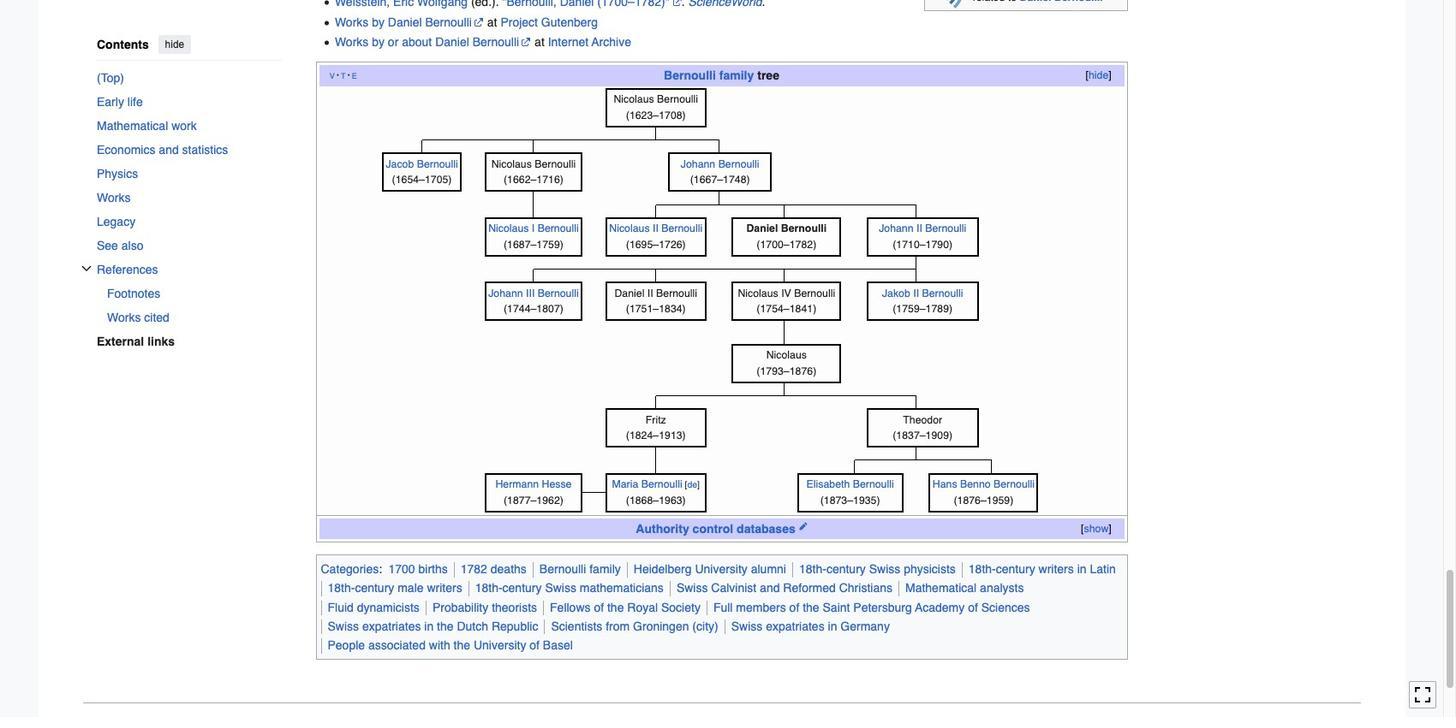 Task type: describe. For each thing, give the bounding box(es) containing it.
swiss up fellows
[[545, 582, 577, 596]]

society
[[661, 601, 701, 615]]

elisabeth bernoulli (1873–1935)
[[807, 479, 894, 507]]

fritz
[[646, 414, 666, 426]]

see also
[[96, 239, 143, 252]]

fellows
[[550, 601, 591, 615]]

births
[[419, 563, 448, 577]]

legacy
[[96, 215, 135, 228]]

works by or about daniel bernoulli link
[[335, 35, 531, 49]]

hermann
[[496, 479, 539, 491]]

expatriates inside swiss expatriates in germany people associated with the university of basel
[[766, 620, 825, 634]]

royal
[[627, 601, 658, 615]]

tree
[[758, 69, 780, 83]]

1700
[[389, 563, 415, 577]]

heidelberg university alumni
[[634, 563, 786, 577]]

century up "fluid dynamicists" link on the bottom left of the page
[[355, 582, 394, 596]]

bernoulli family tree
[[664, 69, 780, 83]]

bernoulli up nicolaus bernoulli (1623–1708)
[[664, 69, 716, 83]]

project gutenberg link
[[501, 15, 598, 29]]

physicists
[[904, 563, 956, 577]]

university inside swiss expatriates in germany people associated with the university of basel
[[474, 639, 526, 653]]

johann ii bernoulli link
[[879, 223, 967, 235]]

of down 'swiss calvinist and reformed christians' link
[[790, 601, 800, 615]]

theodor
[[903, 414, 943, 426]]

hermann hesse (1877–1962)
[[496, 479, 572, 507]]

daniel bernoulli link
[[747, 223, 827, 235]]

works by daniel bernoulli link
[[335, 15, 484, 29]]

authority
[[636, 522, 689, 536]]

hide inside hide dropdown button
[[1089, 70, 1109, 82]]

(1662–1716)
[[504, 174, 564, 186]]

hans benno bernoulli link
[[933, 479, 1035, 491]]

e link
[[352, 70, 357, 82]]

cited
[[144, 311, 169, 324]]

nicolaus for (1623–1708)
[[614, 94, 654, 106]]

mathematical for analysts
[[906, 582, 977, 596]]

latin
[[1090, 563, 1116, 577]]

people
[[328, 639, 365, 653]]

people associated with the university of basel link
[[328, 639, 573, 653]]

bernoulli inside nicolaus bernoulli (1662–1716)
[[535, 158, 576, 170]]

work
[[171, 119, 196, 132]]

bernoulli inside hans benno bernoulli (1876–1959)
[[994, 479, 1035, 491]]

in inside full members of the saint petersburg academy of sciences swiss expatriates in the dutch republic
[[424, 620, 434, 634]]

with
[[429, 639, 450, 653]]

jakob ii bernoulli (1759–1789)
[[882, 288, 963, 315]]

nicolaus for (1695–1726)
[[609, 223, 650, 235]]

bernoulli inside the jacob bernoulli (1654–1705)
[[417, 158, 458, 170]]

economics
[[96, 143, 155, 156]]

bernoulli inside daniel ii bernoulli (1751–1834)
[[656, 288, 697, 300]]

1700 births
[[389, 563, 448, 577]]

(1710–1790)
[[893, 239, 953, 251]]

theodor (1837–1909)
[[893, 414, 953, 442]]

(1868–1963)
[[626, 495, 686, 507]]

republic
[[492, 620, 538, 634]]

hide inside hide button
[[165, 39, 184, 51]]

economics and statistics link
[[96, 138, 281, 162]]

1782 deaths link
[[461, 563, 527, 577]]

daniel inside daniel bernoulli (1700–1782)
[[747, 223, 778, 235]]

hide button
[[1084, 68, 1114, 84]]

fritz (1824–1913)
[[626, 414, 686, 442]]

at project gutenberg
[[484, 15, 598, 29]]

ii for johann
[[917, 223, 923, 235]]

1 horizontal spatial writers
[[1039, 563, 1074, 577]]

(city)
[[693, 620, 719, 634]]

(1873–1935)
[[821, 495, 880, 507]]

economics and statistics
[[96, 143, 228, 156]]

heidelberg
[[634, 563, 692, 577]]

scientists
[[551, 620, 603, 634]]

elisabeth bernoulli link
[[807, 479, 894, 491]]

legacy link
[[96, 210, 281, 233]]

bernoulli inside elisabeth bernoulli (1873–1935)
[[853, 479, 894, 491]]

e
[[352, 70, 357, 82]]

authority control databases link
[[636, 522, 796, 536]]

century for 18th-century swiss mathematicians
[[503, 582, 542, 596]]

the up from
[[607, 601, 624, 615]]

in inside swiss expatriates in germany people associated with the university of basel
[[828, 620, 837, 634]]

18th- up "fluid"
[[328, 582, 355, 596]]

members
[[736, 601, 786, 615]]

daniel ii bernoulli (1751–1834)
[[615, 288, 697, 315]]

of down mathematical analysts link
[[968, 601, 978, 615]]

groningen
[[633, 620, 689, 634]]

[
[[685, 480, 688, 490]]

maria bernoulli link
[[612, 479, 683, 491]]

theorists
[[492, 601, 537, 615]]

fellows of the royal society
[[550, 601, 701, 615]]

(1759–1789)
[[893, 303, 953, 315]]

mathematical work
[[96, 119, 196, 132]]

ii for daniel
[[648, 288, 653, 300]]

18th- for 18th-century swiss physicists
[[799, 563, 827, 577]]

works cited
[[107, 311, 169, 324]]

de
[[688, 480, 698, 490]]

external links link
[[96, 329, 295, 353]]

authority control databases
[[636, 522, 796, 536]]

1 vertical spatial and
[[760, 582, 780, 596]]

bernoulli down project
[[473, 35, 519, 49]]

:
[[379, 563, 382, 577]]

1782
[[461, 563, 487, 577]]

18th-century swiss mathematicians link
[[475, 582, 664, 596]]

mathematical analysts fluid dynamicists
[[328, 582, 1024, 615]]

full
[[714, 601, 733, 615]]

jakob
[[882, 288, 911, 300]]

works for works by daniel bernoulli
[[335, 15, 369, 29]]

t
[[341, 70, 346, 82]]

external links
[[96, 335, 174, 348]]

family for bernoulli family
[[590, 563, 621, 577]]

associated
[[368, 639, 426, 653]]

dutch
[[457, 620, 488, 634]]

0 horizontal spatial bernoulli family link
[[540, 563, 621, 577]]

nicolaus i bernoulli (1687–1759)
[[489, 223, 579, 251]]

18th- for 18th-century swiss mathematicians
[[475, 582, 503, 596]]

1 vertical spatial writers
[[427, 582, 462, 596]]

v link
[[330, 70, 335, 82]]

nicolaus for (1687–1759)
[[489, 223, 529, 235]]

from
[[606, 620, 630, 634]]

swiss up "society"
[[677, 582, 708, 596]]

swiss inside full members of the saint petersburg academy of sciences swiss expatriates in the dutch republic
[[328, 620, 359, 634]]

johann bernoulli link
[[681, 158, 760, 170]]

show
[[1084, 523, 1109, 535]]

categories link
[[321, 563, 379, 577]]

bernoulli family
[[540, 563, 621, 577]]

early life
[[96, 95, 142, 108]]

databases
[[737, 522, 796, 536]]

gutenberg
[[541, 15, 598, 29]]

century for 18th-century writers in latin 18th-century male writers
[[996, 563, 1036, 577]]

johann for (1744–1807)
[[489, 288, 523, 300]]

bernoulli inside jakob ii bernoulli (1759–1789)
[[922, 288, 963, 300]]

early life link
[[96, 90, 281, 114]]

johann ii bernoulli (1710–1790)
[[879, 223, 967, 251]]



Task type: locate. For each thing, give the bounding box(es) containing it.
bernoulli up (1759–1789)
[[922, 288, 963, 300]]

1 vertical spatial mathematical
[[906, 582, 977, 596]]

fullscreen image
[[1415, 687, 1432, 705]]

18th-century swiss physicists link
[[799, 563, 956, 577]]

0 horizontal spatial at
[[487, 15, 497, 29]]

bernoulli inside nicolaus bernoulli (1623–1708)
[[657, 94, 698, 106]]

daniel up (1751–1834)
[[615, 288, 645, 300]]

nicolaus left iv
[[738, 288, 779, 300]]

0 vertical spatial johann
[[681, 158, 716, 170]]

the
[[607, 601, 624, 615], [803, 601, 820, 615], [437, 620, 454, 634], [454, 639, 470, 653]]

nicolaus for (1662–1716)
[[491, 158, 532, 170]]

(1837–1909)
[[893, 430, 953, 442]]

bernoulli up 'works by or about daniel bernoulli' link
[[425, 15, 472, 29]]

or
[[388, 35, 399, 49]]

18th- for 18th-century writers in latin 18th-century male writers
[[969, 563, 996, 577]]

in up with
[[424, 620, 434, 634]]

the inside swiss expatriates in germany people associated with the university of basel
[[454, 639, 470, 653]]

18th- up reformed
[[799, 563, 827, 577]]

swiss calvinist and reformed christians link
[[677, 582, 893, 596]]

in left latin
[[1078, 563, 1087, 577]]

probability theorists
[[433, 601, 537, 615]]

1 horizontal spatial mathematical
[[906, 582, 977, 596]]

1 vertical spatial at
[[535, 35, 545, 49]]

18th-century male writers link
[[328, 582, 462, 596]]

2 expatriates from the left
[[766, 620, 825, 634]]

0 horizontal spatial family
[[590, 563, 621, 577]]

18th-century writers in latin 18th-century male writers
[[328, 563, 1116, 596]]

jacob
[[386, 158, 414, 170]]

bernoulli up (1662–1716)
[[535, 158, 576, 170]]

maria
[[612, 479, 639, 491]]

nicolaus inside nicolaus ii bernoulli (1695–1726)
[[609, 223, 650, 235]]

university down republic
[[474, 639, 526, 653]]

nicolaus inside nicolaus i bernoulli (1687–1759)
[[489, 223, 529, 235]]

bernoulli right i
[[538, 223, 579, 235]]

(top) link
[[96, 66, 281, 90]]

hermann hesse link
[[496, 479, 572, 491]]

in inside 18th-century writers in latin 18th-century male writers
[[1078, 563, 1087, 577]]

johann bernoulli (1667–1748)
[[681, 158, 760, 186]]

2 by from the top
[[372, 35, 385, 49]]

nicolaus bernoulli (1623–1708)
[[614, 94, 698, 122]]

mathematical analysts link
[[906, 582, 1024, 596]]

1 expatriates from the left
[[362, 620, 421, 634]]

(1754–1841)
[[757, 303, 817, 315]]

writers down births
[[427, 582, 462, 596]]

mathematical inside mathematical analysts fluid dynamicists
[[906, 582, 977, 596]]

nicolaus up (1793–1876)
[[767, 350, 807, 362]]

bernoulli inside daniel bernoulli (1700–1782)
[[781, 223, 827, 235]]

edit this at wikidata image
[[799, 522, 808, 531]]

mathematical down life at the top left
[[96, 119, 168, 132]]

1 vertical spatial university
[[474, 639, 526, 653]]

ii up (1751–1834)
[[648, 288, 653, 300]]

18th- up probability theorists 'link'
[[475, 582, 503, 596]]

(1695–1726)
[[626, 239, 686, 251]]

johann left iii
[[489, 288, 523, 300]]

of left basel
[[530, 639, 540, 653]]

saint
[[823, 601, 850, 615]]

sciences
[[982, 601, 1030, 615]]

in down saint at right bottom
[[828, 620, 837, 634]]

bernoulli up (1700–1782)
[[781, 223, 827, 235]]

family left tree
[[719, 69, 754, 83]]

at left project
[[487, 15, 497, 29]]

0 horizontal spatial university
[[474, 639, 526, 653]]

0 horizontal spatial and
[[158, 143, 178, 156]]

0 vertical spatial writers
[[1039, 563, 1074, 577]]

ii up (1710–1790)
[[917, 223, 923, 235]]

18th-century swiss mathematicians
[[475, 582, 664, 596]]

references link
[[96, 257, 281, 281]]

2 vertical spatial johann
[[489, 288, 523, 300]]

nicolaus left i
[[489, 223, 529, 235]]

nicolaus ii bernoulli link
[[609, 223, 703, 235]]

project
[[501, 15, 538, 29]]

bernoulli up (1695–1726)
[[662, 223, 703, 235]]

(1654–1705)
[[392, 174, 452, 186]]

0 vertical spatial family
[[719, 69, 754, 83]]

of inside swiss expatriates in germany people associated with the university of basel
[[530, 639, 540, 653]]

works for works
[[96, 191, 130, 204]]

daniel inside daniel ii bernoulli (1751–1834)
[[615, 288, 645, 300]]

century for 18th-century swiss physicists
[[827, 563, 866, 577]]

and down work
[[158, 143, 178, 156]]

at for at project gutenberg
[[487, 15, 497, 29]]

1 horizontal spatial expatriates
[[766, 620, 825, 634]]

1 horizontal spatial hide
[[1089, 70, 1109, 82]]

expatriates inside full members of the saint petersburg academy of sciences swiss expatriates in the dutch republic
[[362, 620, 421, 634]]

physics link
[[96, 162, 281, 186]]

nicolaus i bernoulli link
[[489, 223, 579, 235]]

bernoulli up (1751–1834)
[[656, 288, 697, 300]]

at for at internet archive
[[535, 35, 545, 49]]

categories
[[321, 563, 379, 577]]

nicolaus (1793–1876)
[[757, 350, 817, 378]]

bernoulli right iii
[[538, 288, 579, 300]]

ii for nicolaus
[[653, 223, 659, 235]]

1 horizontal spatial johann
[[681, 158, 716, 170]]

family up mathematicians
[[590, 563, 621, 577]]

bernoulli inside nicolaus iv bernoulli (1754–1841)
[[794, 288, 835, 300]]

swiss down "fluid"
[[328, 620, 359, 634]]

(top)
[[96, 71, 124, 84]]

0 horizontal spatial hide
[[165, 39, 184, 51]]

johann up (1710–1790)
[[879, 223, 914, 235]]

0 horizontal spatial in
[[424, 620, 434, 634]]

1 vertical spatial family
[[590, 563, 621, 577]]

bernoulli up 18th-century swiss mathematicians
[[540, 563, 586, 577]]

1 horizontal spatial at
[[535, 35, 545, 49]]

basel
[[543, 639, 573, 653]]

0 vertical spatial and
[[158, 143, 178, 156]]

1 vertical spatial hide
[[1089, 70, 1109, 82]]

ii inside jakob ii bernoulli (1759–1789)
[[914, 288, 919, 300]]

maria bernoulli [ de ] (1868–1963)
[[612, 479, 700, 507]]

1 horizontal spatial in
[[828, 620, 837, 634]]

1 vertical spatial johann
[[879, 223, 914, 235]]

johann inside johann bernoulli (1667–1748)
[[681, 158, 716, 170]]

family for bernoulli family tree
[[719, 69, 754, 83]]

footer
[[83, 704, 1361, 718]]

ii for jakob
[[914, 288, 919, 300]]

nicolaus inside nicolaus bernoulli (1623–1708)
[[614, 94, 654, 106]]

century up analysts
[[996, 563, 1036, 577]]

bernoulli up "(1667–1748)"
[[719, 158, 760, 170]]

nicolaus inside nicolaus iv bernoulli (1754–1841)
[[738, 288, 779, 300]]

works for works by or about daniel bernoulli
[[335, 35, 369, 49]]

at
[[487, 15, 497, 29], [535, 35, 545, 49]]

bernoulli up (1710–1790)
[[926, 223, 967, 235]]

daniel right about
[[435, 35, 469, 49]]

(1793–1876)
[[757, 366, 817, 378]]

bernoulli up (1623–1708)
[[657, 94, 698, 106]]

of
[[594, 601, 604, 615], [790, 601, 800, 615], [968, 601, 978, 615], [530, 639, 540, 653]]

swiss calvinist and reformed christians
[[677, 582, 893, 596]]

bernoulli inside johann bernoulli (1667–1748)
[[719, 158, 760, 170]]

johann inside johann iii bernoulli (1744–1807)
[[489, 288, 523, 300]]

ii up (1759–1789)
[[914, 288, 919, 300]]

1 horizontal spatial bernoulli family link
[[664, 69, 754, 83]]

nicolaus up (1623–1708)
[[614, 94, 654, 106]]

daniel up (1700–1782)
[[747, 223, 778, 235]]

swiss
[[869, 563, 901, 577], [545, 582, 577, 596], [677, 582, 708, 596], [328, 620, 359, 634], [731, 620, 763, 634]]

johann up "(1667–1748)"
[[681, 158, 716, 170]]

jacob bernoulli (1654–1705)
[[386, 158, 458, 186]]

petersburg
[[854, 601, 912, 615]]

1 vertical spatial bernoulli family link
[[540, 563, 621, 577]]

2 horizontal spatial johann
[[879, 223, 914, 235]]

x small image
[[81, 263, 91, 274]]

germany
[[841, 620, 890, 634]]

bernoulli up (1868–1963)
[[641, 479, 683, 491]]

0 horizontal spatial johann
[[489, 288, 523, 300]]

bernoulli family link
[[664, 69, 754, 83], [540, 563, 621, 577]]

university up the calvinist
[[695, 563, 748, 577]]

hide
[[165, 39, 184, 51], [1089, 70, 1109, 82]]

nicolaus up (1695–1726)
[[609, 223, 650, 235]]

works for works cited
[[107, 311, 140, 324]]

expatriates down members
[[766, 620, 825, 634]]

contents
[[96, 38, 148, 52]]

external
[[96, 335, 144, 348]]

scientists from groningen (city)
[[551, 620, 719, 634]]

mathematical inside 'link'
[[96, 119, 168, 132]]

bernoulli inside johann ii bernoulli (1710–1790)
[[926, 223, 967, 235]]

family
[[719, 69, 754, 83], [590, 563, 621, 577]]

also
[[121, 239, 143, 252]]

about
[[402, 35, 432, 49]]

0 vertical spatial mathematical
[[96, 119, 168, 132]]

the down dutch
[[454, 639, 470, 653]]

2 horizontal spatial in
[[1078, 563, 1087, 577]]

analysts
[[980, 582, 1024, 596]]

and inside 'link'
[[158, 143, 178, 156]]

bernoulli up (1654–1705)
[[417, 158, 458, 170]]

daniel up or
[[388, 15, 422, 29]]

by for daniel
[[372, 15, 385, 29]]

century up christians at bottom right
[[827, 563, 866, 577]]

0 vertical spatial at
[[487, 15, 497, 29]]

bernoulli family link up 18th-century swiss mathematicians
[[540, 563, 621, 577]]

1 by from the top
[[372, 15, 385, 29]]

johann iii bernoulli (1744–1807)
[[489, 288, 579, 315]]

bernoulli inside nicolaus ii bernoulli (1695–1726)
[[662, 223, 703, 235]]

0 vertical spatial by
[[372, 15, 385, 29]]

jacob bernoulli link
[[386, 158, 458, 170]]

bernoulli inside johann iii bernoulli (1744–1807)
[[538, 288, 579, 300]]

bernoulli family link left tree
[[664, 69, 754, 83]]

ii inside nicolaus ii bernoulli (1695–1726)
[[653, 223, 659, 235]]

mathematical work link
[[96, 114, 281, 138]]

at down at project gutenberg
[[535, 35, 545, 49]]

university
[[695, 563, 748, 577], [474, 639, 526, 653]]

hans benno bernoulli (1876–1959)
[[933, 479, 1035, 507]]

hide button
[[158, 35, 191, 54]]

(1824–1913)
[[626, 430, 686, 442]]

the up the swiss expatriates in germany link
[[803, 601, 820, 615]]

swiss expatriates in the dutch republic link
[[328, 620, 538, 634]]

bernoulli inside nicolaus i bernoulli (1687–1759)
[[538, 223, 579, 235]]

by up works by or about daniel bernoulli
[[372, 15, 385, 29]]

nicolaus for (1754–1841)
[[738, 288, 779, 300]]

nicolaus up (1662–1716)
[[491, 158, 532, 170]]

swiss inside swiss expatriates in germany people associated with the university of basel
[[731, 620, 763, 634]]

bernoulli
[[425, 15, 472, 29], [473, 35, 519, 49], [664, 69, 716, 83], [657, 94, 698, 106], [417, 158, 458, 170], [535, 158, 576, 170], [719, 158, 760, 170], [538, 223, 579, 235], [662, 223, 703, 235], [781, 223, 827, 235], [926, 223, 967, 235], [538, 288, 579, 300], [656, 288, 697, 300], [794, 288, 835, 300], [922, 288, 963, 300], [641, 479, 683, 491], [853, 479, 894, 491], [994, 479, 1035, 491], [540, 563, 586, 577]]

links
[[147, 335, 174, 348]]

christians
[[839, 582, 893, 596]]

jakob ii bernoulli link
[[882, 288, 963, 300]]

nicolaus inside nicolaus (1793–1876)
[[767, 350, 807, 362]]

0 horizontal spatial mathematical
[[96, 119, 168, 132]]

swiss up christians at bottom right
[[869, 563, 901, 577]]

nicolaus for (1793–1876)
[[767, 350, 807, 362]]

bernoulli up (1873–1935)
[[853, 479, 894, 491]]

0 horizontal spatial writers
[[427, 582, 462, 596]]

ii inside johann ii bernoulli (1710–1790)
[[917, 223, 923, 235]]

hans
[[933, 479, 957, 491]]

johann inside johann ii bernoulli (1710–1790)
[[879, 223, 914, 235]]

1 horizontal spatial university
[[695, 563, 748, 577]]

of right fellows
[[594, 601, 604, 615]]

expatriates down dynamicists
[[362, 620, 421, 634]]

ii inside daniel ii bernoulli (1751–1834)
[[648, 288, 653, 300]]

by left or
[[372, 35, 385, 49]]

swiss down members
[[731, 620, 763, 634]]

nicolaus ii bernoulli (1695–1726)
[[609, 223, 703, 251]]

bernoulli inside maria bernoulli [ de ] (1868–1963)
[[641, 479, 683, 491]]

works
[[335, 15, 369, 29], [335, 35, 369, 49], [96, 191, 130, 204], [107, 311, 140, 324]]

i
[[532, 223, 535, 235]]

1 horizontal spatial and
[[760, 582, 780, 596]]

mathematical for work
[[96, 119, 168, 132]]

0 vertical spatial hide
[[165, 39, 184, 51]]

0 vertical spatial bernoulli family link
[[664, 69, 754, 83]]

0 vertical spatial university
[[695, 563, 748, 577]]

bernoulli up (1876–1959)
[[994, 479, 1035, 491]]

by for or
[[372, 35, 385, 49]]

0 horizontal spatial expatriates
[[362, 620, 421, 634]]

18th-century swiss physicists
[[799, 563, 956, 577]]

18th- up mathematical analysts link
[[969, 563, 996, 577]]

full members of the saint petersburg academy of sciences link
[[714, 601, 1030, 615]]

see
[[96, 239, 118, 252]]

johann for (1667–1748)
[[681, 158, 716, 170]]

1 vertical spatial by
[[372, 35, 385, 49]]

bernoulli right iv
[[794, 288, 835, 300]]

probability
[[433, 601, 489, 615]]

johann for (1710–1790)
[[879, 223, 914, 235]]

mathematical up academy
[[906, 582, 977, 596]]

early
[[96, 95, 124, 108]]

century up theorists
[[503, 582, 542, 596]]

t link
[[341, 70, 346, 82]]

control
[[693, 522, 734, 536]]

nicolaus inside nicolaus bernoulli (1662–1716)
[[491, 158, 532, 170]]

fluid dynamicists link
[[328, 601, 420, 615]]

1 horizontal spatial family
[[719, 69, 754, 83]]

writers left latin
[[1039, 563, 1074, 577]]

the up people associated with the university of basel 'link'
[[437, 620, 454, 634]]

calvinist
[[711, 582, 757, 596]]

(1667–1748)
[[690, 174, 750, 186]]

ii up (1695–1726)
[[653, 223, 659, 235]]

and down alumni
[[760, 582, 780, 596]]



Task type: vqa. For each thing, say whether or not it's contained in the screenshot.
capture multiple cities in
no



